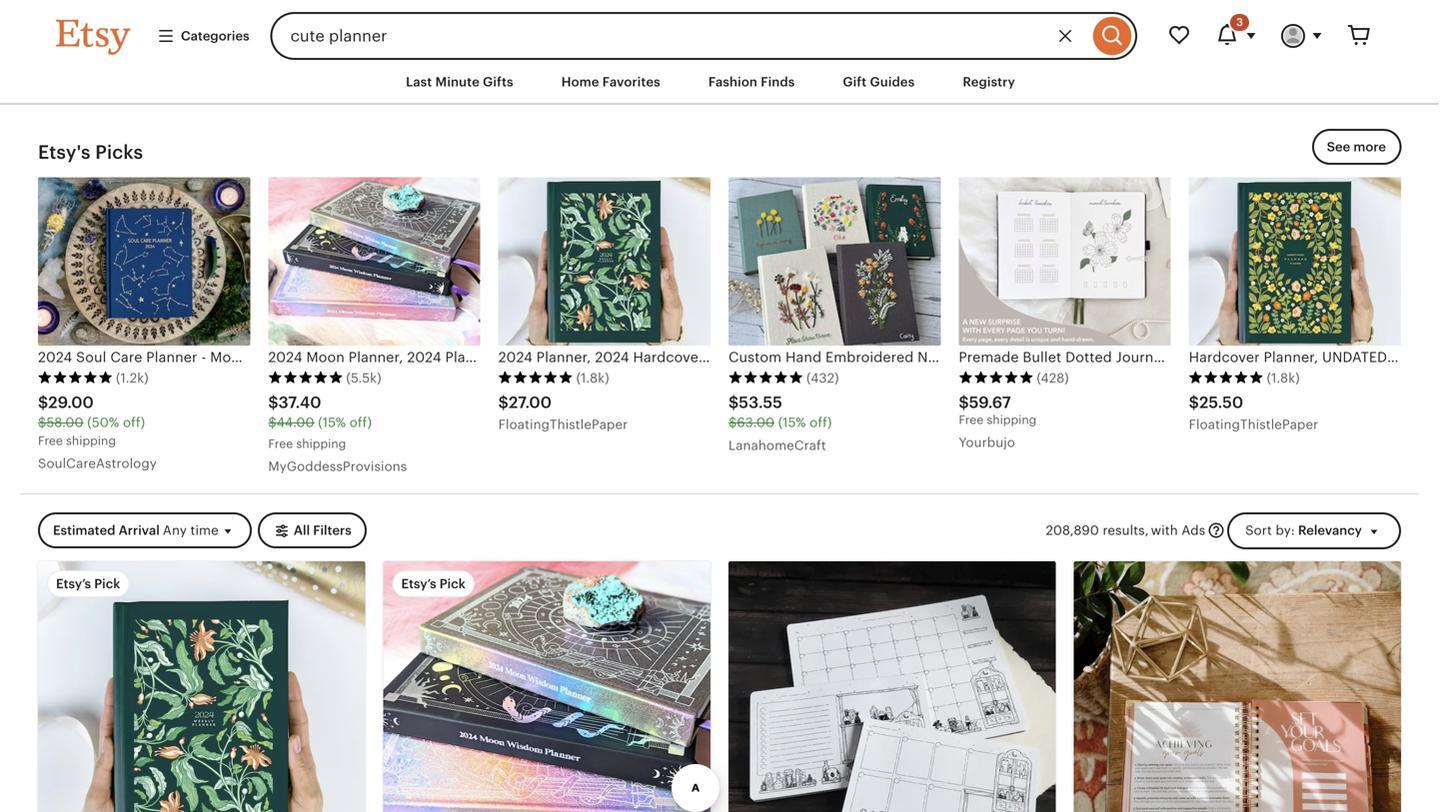 Task type: describe. For each thing, give the bounding box(es) containing it.
registry
[[963, 74, 1015, 89]]

arrival
[[119, 523, 160, 538]]

with
[[1151, 523, 1178, 538]]

208,890
[[1046, 523, 1099, 538]]

$ for 53.55
[[729, 394, 739, 412]]

potion shelf planner notepads - spooky cute goth stationery image
[[729, 562, 1056, 813]]

guides
[[870, 74, 915, 89]]

59.67
[[969, 394, 1011, 412]]

product video element for second etsy's pick link
[[383, 562, 711, 813]]

hardcover planner, undated planner, yearly planner, floral planner, watercolor planner, cute planner, weekly planner, to do planner, image
[[1189, 177, 1401, 346]]

floatingthistlepaper for 25.50
[[1189, 417, 1319, 432]]

(5.5k)
[[346, 371, 382, 386]]

yourbujo
[[959, 435, 1015, 450]]

by:
[[1276, 523, 1295, 538]]

$ 25.50 floatingthistlepaper
[[1189, 394, 1319, 432]]

$ for 25.50
[[1189, 394, 1199, 412]]

all filters
[[294, 523, 352, 538]]

gifts
[[483, 74, 513, 89]]

see more link
[[1312, 129, 1401, 165]]

3 5 out of 5 stars image from the left
[[498, 371, 573, 385]]

$ for 59.67
[[959, 394, 969, 412]]

29.00
[[48, 394, 94, 412]]

categories
[[181, 28, 249, 43]]

picks
[[95, 141, 143, 163]]

1 etsy's pick from the left
[[56, 577, 120, 592]]

37.40
[[278, 394, 321, 412]]

$ 29.00 $ 58.00 (50% off) free shipping soulcareastrology
[[38, 394, 157, 471]]

208,890 results,
[[1046, 523, 1149, 538]]

free inside $ 59.67 free shipping yourbujo
[[959, 413, 984, 427]]

none search field inside "categories" banner
[[270, 12, 1137, 60]]

filters
[[313, 523, 352, 538]]

fashion
[[709, 74, 758, 89]]

categories button
[[142, 18, 264, 54]]

63.00
[[737, 415, 775, 430]]

1 vertical spatial 2024 planner, 2024 hardcover planner, christmas gift, dated planner, weekly planner, daily planner, floral planner, yearly planner, to do image
[[38, 562, 365, 813]]

etsy's for second etsy's pick link
[[401, 577, 436, 592]]

soulcareastrology
[[38, 456, 157, 471]]

2 etsy's pick from the left
[[401, 577, 466, 592]]

(1.8k) for 27.00
[[576, 371, 609, 386]]

relevancy
[[1298, 523, 1362, 538]]

$ for 37.40
[[268, 394, 278, 412]]

$ 53.55 $ 63.00 (15% off) lanahomecraft
[[729, 394, 832, 453]]

any
[[163, 523, 187, 538]]

time
[[190, 523, 219, 538]]

free for 29.00
[[38, 434, 63, 448]]

(50%
[[87, 415, 119, 430]]

ads
[[1182, 523, 1206, 538]]

53.55
[[739, 394, 783, 412]]

gift
[[843, 74, 867, 89]]

mygoddessprovisions
[[268, 459, 407, 474]]

off) for 29.00
[[123, 415, 145, 430]]

44.00
[[276, 415, 315, 430]]

$ 27.00 floatingthistlepaper
[[498, 394, 628, 432]]

sort
[[1246, 523, 1272, 538]]

all
[[294, 523, 310, 538]]

3 button
[[1203, 12, 1269, 60]]

with ads
[[1151, 523, 1206, 538]]

fashion finds link
[[694, 64, 810, 100]]

2024 calendar, 2024 planner, january to december, 2024 weekly planner, hard cover planner journal, planner for women & men, gift for her image
[[1074, 562, 1401, 813]]

fashion finds
[[709, 74, 795, 89]]

$ for 27.00
[[498, 394, 509, 412]]

gift guides link
[[828, 64, 930, 100]]

estimated arrival any time
[[53, 523, 219, 538]]

(432)
[[807, 371, 839, 386]]

shipping inside $ 59.67 free shipping yourbujo
[[987, 413, 1037, 427]]

(1.2k)
[[116, 371, 149, 386]]

floatingthistlepaper for 27.00
[[498, 417, 628, 432]]

etsy's
[[38, 141, 90, 163]]



Task type: locate. For each thing, give the bounding box(es) containing it.
more
[[1354, 140, 1386, 155]]

sort by: relevancy
[[1246, 523, 1362, 538]]

1 off) from the left
[[123, 415, 145, 430]]

0 horizontal spatial product video element
[[38, 562, 365, 813]]

custom hand embroidered notebook, handmade fabric notebook, custom diary, daisy notebook, fabric hard cover journal, personalized notebook image
[[729, 177, 941, 346]]

shipping up mygoddessprovisions
[[296, 437, 346, 451]]

Search for anything text field
[[270, 12, 1088, 60]]

2 floatingthistlepaper from the left
[[1189, 417, 1319, 432]]

home
[[561, 74, 599, 89]]

0 horizontal spatial etsy's pick
[[56, 577, 120, 592]]

(15% up lanahomecraft
[[778, 415, 806, 430]]

1 etsy's pick link from the left
[[38, 562, 365, 813]]

free inside $ 29.00 $ 58.00 (50% off) free shipping soulcareastrology
[[38, 434, 63, 448]]

25.50
[[1199, 394, 1244, 412]]

4 5 out of 5 stars image from the left
[[729, 371, 804, 385]]

off) for 37.40
[[350, 415, 372, 430]]

5 5 out of 5 stars image from the left
[[959, 371, 1034, 385]]

(15% for 53.55
[[778, 415, 806, 430]]

menu bar containing last minute gifts
[[20, 60, 1419, 105]]

see more button
[[1312, 129, 1401, 165]]

gift guides
[[843, 74, 915, 89]]

off) right (50%
[[123, 415, 145, 430]]

product video element for first etsy's pick link
[[38, 562, 365, 813]]

last minute gifts
[[406, 74, 513, 89]]

free down 44.00
[[268, 437, 293, 451]]

3 product video element from the left
[[1074, 562, 1401, 813]]

2 (1.8k) from the left
[[1267, 371, 1300, 386]]

$ inside $ 27.00 floatingthistlepaper
[[498, 394, 509, 412]]

1 horizontal spatial etsy's
[[401, 577, 436, 592]]

results,
[[1103, 523, 1149, 538]]

(15% right 44.00
[[318, 415, 346, 430]]

1 (1.8k) from the left
[[576, 371, 609, 386]]

(1.8k) up $ 27.00 floatingthistlepaper
[[576, 371, 609, 386]]

5 out of 5 stars image up 53.55
[[729, 371, 804, 385]]

$ 59.67 free shipping yourbujo
[[959, 394, 1037, 450]]

0 horizontal spatial etsy's
[[56, 577, 91, 592]]

all filters button
[[258, 513, 367, 549]]

2 horizontal spatial off)
[[810, 415, 832, 430]]

(1.8k)
[[576, 371, 609, 386], [1267, 371, 1300, 386]]

etsy's picks
[[38, 141, 143, 163]]

1 horizontal spatial shipping
[[296, 437, 346, 451]]

home favorites
[[561, 74, 661, 89]]

(428)
[[1037, 371, 1069, 386]]

1 etsy's from the left
[[56, 577, 91, 592]]

2 horizontal spatial free
[[959, 413, 984, 427]]

(1.8k) for 25.50
[[1267, 371, 1300, 386]]

(15% inside $ 53.55 $ 63.00 (15% off) lanahomecraft
[[778, 415, 806, 430]]

minute
[[435, 74, 480, 89]]

0 horizontal spatial (15%
[[318, 415, 346, 430]]

categories banner
[[20, 0, 1419, 60]]

home favorites link
[[546, 64, 676, 100]]

0 vertical spatial 2024 moon planner, 2024 planner, lunar calendar, manifestation journal, cycle tracking, holographic, rainbow, grimoire, vegan leather image
[[268, 177, 480, 346]]

5 out of 5 stars image for hardcover planner, undated planner, yearly planner, floral planner, watercolor planner, cute planner, weekly planner, to do planner, image
[[1189, 371, 1264, 385]]

5 out of 5 stars image for premade bullet dotted journal planner | undated planner journal a5 | personalized | weekly spreads & monthly themes | 190 hand-drawn pages image
[[959, 371, 1034, 385]]

see more
[[1327, 140, 1386, 155]]

2 (15% from the left
[[778, 415, 806, 430]]

$ 37.40 $ 44.00 (15% off) free shipping mygoddessprovisions
[[268, 394, 407, 474]]

1 horizontal spatial 2024 planner, 2024 hardcover planner, christmas gift, dated planner, weekly planner, daily planner, floral planner, yearly planner, to do image
[[498, 177, 711, 346]]

free inside $ 37.40 $ 44.00 (15% off) free shipping mygoddessprovisions
[[268, 437, 293, 451]]

free down 59.67
[[959, 413, 984, 427]]

lanahomecraft
[[729, 438, 826, 453]]

2 etsy's pick link from the left
[[383, 562, 711, 813]]

floatingthistlepaper down 25.50
[[1189, 417, 1319, 432]]

registry link
[[948, 64, 1030, 100]]

etsy's pick link
[[38, 562, 365, 813], [383, 562, 711, 813]]

(15% inside $ 37.40 $ 44.00 (15% off) free shipping mygoddessprovisions
[[318, 415, 346, 430]]

etsy's for first etsy's pick link
[[56, 577, 91, 592]]

0 horizontal spatial pick
[[94, 577, 120, 592]]

5 out of 5 stars image up 59.67
[[959, 371, 1034, 385]]

2024 soul care planner - moon phase planner - moon phase calendar - yearly planner - astrology planner - selfcare planner image
[[38, 177, 250, 346]]

0 horizontal spatial free
[[38, 434, 63, 448]]

1 horizontal spatial (1.8k)
[[1267, 371, 1300, 386]]

off)
[[123, 415, 145, 430], [350, 415, 372, 430], [810, 415, 832, 430]]

premade bullet dotted journal planner | undated planner journal a5 | personalized | weekly spreads & monthly themes | 190 hand-drawn pages image
[[959, 177, 1171, 346]]

2024 planner, 2024 hardcover planner, christmas gift, dated planner, weekly planner, daily planner, floral planner, yearly planner, to do image
[[498, 177, 711, 346], [38, 562, 365, 813]]

3
[[1236, 16, 1243, 28]]

0 horizontal spatial etsy's pick link
[[38, 562, 365, 813]]

$ inside $ 59.67 free shipping yourbujo
[[959, 394, 969, 412]]

1 vertical spatial 2024 moon planner, 2024 planner, lunar calendar, manifestation journal, cycle tracking, holographic, rainbow, grimoire, vegan leather image
[[383, 562, 711, 813]]

etsy's pick
[[56, 577, 120, 592], [401, 577, 466, 592]]

1 horizontal spatial pick
[[439, 577, 466, 592]]

5 out of 5 stars image up "37.40"
[[268, 371, 343, 385]]

2 off) from the left
[[350, 415, 372, 430]]

2024 moon planner, 2024 planner, lunar calendar, manifestation journal, cycle tracking, holographic, rainbow, grimoire, vegan leather image
[[268, 177, 480, 346], [383, 562, 711, 813]]

shipping inside $ 29.00 $ 58.00 (50% off) free shipping soulcareastrology
[[66, 434, 116, 448]]

0 horizontal spatial shipping
[[66, 434, 116, 448]]

shipping
[[987, 413, 1037, 427], [66, 434, 116, 448], [296, 437, 346, 451]]

1 floatingthistlepaper from the left
[[498, 417, 628, 432]]

1 5 out of 5 stars image from the left
[[38, 371, 113, 385]]

shipping down (50%
[[66, 434, 116, 448]]

0 horizontal spatial (1.8k)
[[576, 371, 609, 386]]

shipping inside $ 37.40 $ 44.00 (15% off) free shipping mygoddessprovisions
[[296, 437, 346, 451]]

5 out of 5 stars image for 2024 soul care planner - moon phase planner - moon phase calendar - yearly planner - astrology planner - selfcare planner image
[[38, 371, 113, 385]]

2 etsy's from the left
[[401, 577, 436, 592]]

favorites
[[603, 74, 661, 89]]

2 horizontal spatial shipping
[[987, 413, 1037, 427]]

(1.8k) up $ 25.50 floatingthistlepaper
[[1267, 371, 1300, 386]]

1 product video element from the left
[[38, 562, 365, 813]]

finds
[[761, 74, 795, 89]]

0 horizontal spatial 2024 planner, 2024 hardcover planner, christmas gift, dated planner, weekly planner, daily planner, floral planner, yearly planner, to do image
[[38, 562, 365, 813]]

58.00
[[46, 415, 84, 430]]

last
[[406, 74, 432, 89]]

5 out of 5 stars image for custom hand embroidered notebook, handmade fabric notebook, custom diary, daisy notebook, fabric hard cover journal, personalized notebook image
[[729, 371, 804, 385]]

None search field
[[270, 12, 1137, 60]]

2 product video element from the left
[[383, 562, 711, 813]]

1 horizontal spatial floatingthistlepaper
[[1189, 417, 1319, 432]]

5 out of 5 stars image
[[38, 371, 113, 385], [268, 371, 343, 385], [498, 371, 573, 385], [729, 371, 804, 385], [959, 371, 1034, 385], [1189, 371, 1264, 385]]

1 horizontal spatial (15%
[[778, 415, 806, 430]]

pick
[[94, 577, 120, 592], [439, 577, 466, 592]]

1 horizontal spatial etsy's pick
[[401, 577, 466, 592]]

3 off) from the left
[[810, 415, 832, 430]]

27.00
[[509, 394, 552, 412]]

1 horizontal spatial free
[[268, 437, 293, 451]]

5 out of 5 stars image up 25.50
[[1189, 371, 1264, 385]]

5 out of 5 stars image up 29.00
[[38, 371, 113, 385]]

free
[[959, 413, 984, 427], [38, 434, 63, 448], [268, 437, 293, 451]]

off) down '(432)'
[[810, 415, 832, 430]]

$ inside $ 25.50 floatingthistlepaper
[[1189, 394, 1199, 412]]

estimated
[[53, 523, 115, 538]]

off) down (5.5k)
[[350, 415, 372, 430]]

shipping down 59.67
[[987, 413, 1037, 427]]

2 5 out of 5 stars image from the left
[[268, 371, 343, 385]]

last minute gifts link
[[391, 64, 528, 100]]

5 out of 5 stars image up 27.00
[[498, 371, 573, 385]]

1 horizontal spatial off)
[[350, 415, 372, 430]]

0 horizontal spatial floatingthistlepaper
[[498, 417, 628, 432]]

shipping for 29.00
[[66, 434, 116, 448]]

2 horizontal spatial product video element
[[1074, 562, 1401, 813]]

(15%
[[318, 415, 346, 430], [778, 415, 806, 430]]

1 horizontal spatial product video element
[[383, 562, 711, 813]]

0 vertical spatial 2024 planner, 2024 hardcover planner, christmas gift, dated planner, weekly planner, daily planner, floral planner, yearly planner, to do image
[[498, 177, 711, 346]]

1 pick from the left
[[94, 577, 120, 592]]

6 5 out of 5 stars image from the left
[[1189, 371, 1264, 385]]

see
[[1327, 140, 1351, 155]]

shipping for 37.40
[[296, 437, 346, 451]]

floatingthistlepaper
[[498, 417, 628, 432], [1189, 417, 1319, 432]]

menu bar
[[20, 60, 1419, 105]]

floatingthistlepaper down 27.00
[[498, 417, 628, 432]]

product video element
[[38, 562, 365, 813], [383, 562, 711, 813], [1074, 562, 1401, 813]]

off) inside $ 37.40 $ 44.00 (15% off) free shipping mygoddessprovisions
[[350, 415, 372, 430]]

0 horizontal spatial off)
[[123, 415, 145, 430]]

off) inside $ 29.00 $ 58.00 (50% off) free shipping soulcareastrology
[[123, 415, 145, 430]]

off) inside $ 53.55 $ 63.00 (15% off) lanahomecraft
[[810, 415, 832, 430]]

1 horizontal spatial etsy's pick link
[[383, 562, 711, 813]]

2 pick from the left
[[439, 577, 466, 592]]

1 (15% from the left
[[318, 415, 346, 430]]

$
[[38, 394, 48, 412], [268, 394, 278, 412], [498, 394, 509, 412], [729, 394, 739, 412], [959, 394, 969, 412], [1189, 394, 1199, 412], [38, 415, 46, 430], [268, 415, 276, 430], [729, 415, 737, 430]]

free for 37.40
[[268, 437, 293, 451]]

(15% for 37.40
[[318, 415, 346, 430]]

etsy's
[[56, 577, 91, 592], [401, 577, 436, 592]]

free down 58.00
[[38, 434, 63, 448]]

$ for 29.00
[[38, 394, 48, 412]]



Task type: vqa. For each thing, say whether or not it's contained in the screenshot.
Favorite Items 2 Items
no



